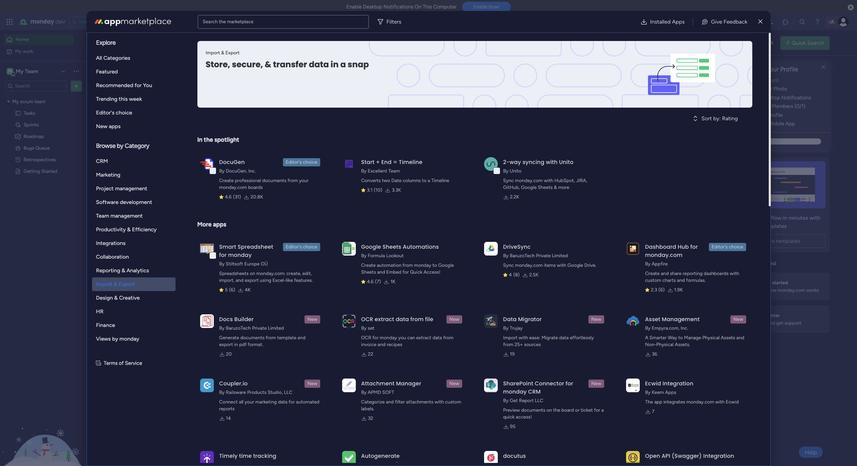Task type: vqa. For each thing, say whether or not it's contained in the screenshot.
C
no



Task type: describe. For each thing, give the bounding box(es) containing it.
for inside dashboard hub for monday.com
[[690, 243, 698, 251]]

circle o image for enable
[[737, 95, 742, 101]]

and down share
[[677, 278, 685, 284]]

by inside drivesync by baruzotech private limited
[[503, 253, 509, 259]]

invite for your
[[178, 245, 192, 252]]

in inside boost your workflow in minutes with ready-made templates
[[783, 215, 787, 221]]

reports
[[219, 407, 235, 412]]

by left apmd
[[361, 390, 367, 396]]

circle o image for invite
[[737, 104, 742, 109]]

get
[[510, 398, 518, 404]]

access
[[138, 43, 155, 49]]

your inside connect all your marketing data for automated reports
[[245, 400, 254, 405]]

by left appfire
[[645, 261, 651, 267]]

import & export
[[96, 281, 135, 288]]

way
[[510, 158, 521, 166]]

circle o image for install
[[737, 122, 742, 127]]

2 monday dev > my team > my scrum team from the left
[[240, 150, 329, 156]]

(0/1)
[[795, 103, 806, 110]]

inbox image
[[752, 18, 759, 25]]

recommended
[[96, 82, 133, 89]]

to inside a smarter way to manage physical assets and non-physical assets.
[[678, 335, 683, 341]]

apps image
[[782, 18, 789, 25]]

for inside create automation from monday to google sheets and embed for quick access!
[[403, 270, 409, 275]]

public board image for retrospectives
[[135, 139, 142, 146]]

1 vertical spatial unito
[[510, 168, 522, 174]]

tasks
[[24, 110, 35, 116]]

5 > from the left
[[461, 150, 464, 156]]

export for import & export
[[119, 281, 135, 288]]

0 vertical spatial crm
[[96, 158, 108, 165]]

with inside 2-way syncing with unito by unito
[[546, 158, 558, 166]]

4 > from the left
[[292, 150, 295, 156]]

trending this week
[[96, 96, 142, 102]]

ecwid integration by keem apps
[[645, 380, 693, 396]]

board
[[562, 408, 574, 414]]

on inside preview documents on the board or ticket for a quick access!
[[547, 408, 552, 414]]

store,
[[205, 59, 230, 70]]

32
[[368, 416, 373, 422]]

integrates
[[664, 400, 685, 405]]

new for ocr
[[449, 317, 459, 323]]

& for import & export store, secure, & transfer data in a snap
[[221, 50, 224, 56]]

embed
[[386, 270, 401, 275]]

browse by category
[[96, 142, 149, 150]]

close my workspaces image
[[126, 282, 134, 290]]

0 horizontal spatial physical
[[656, 342, 674, 348]]

workspace image for workspace selection element
[[7, 68, 13, 75]]

data inside connect all your marketing data for automated reports
[[278, 400, 287, 405]]

migrate
[[542, 335, 558, 341]]

more apps
[[197, 221, 226, 229]]

sheets inside create automation from monday to google sheets and embed for quick access!
[[361, 270, 376, 275]]

assets.
[[675, 342, 690, 348]]

your inside good morning, christina! quickly access your recent boards, inbox and workspaces
[[156, 43, 167, 49]]

google left drive.
[[568, 263, 583, 269]]

quick inside create automation from monday to google sheets and embed for quick access!
[[410, 270, 422, 275]]

preview
[[503, 408, 520, 414]]

2.3 (6)
[[651, 287, 665, 293]]

workspace selection element
[[7, 67, 39, 76]]

all
[[96, 55, 102, 61]]

attachments
[[406, 400, 433, 405]]

feedback
[[752, 40, 774, 46]]

export for import & export store, secure, & transfer data in a snap
[[225, 50, 239, 56]]

enable for enable desktop notifications
[[744, 95, 760, 101]]

in
[[197, 136, 202, 144]]

by for browse
[[117, 142, 123, 150]]

templates inside boost your workflow in minutes with ready-made templates
[[762, 223, 787, 230]]

app logo image right sales
[[200, 315, 214, 328]]

by up a
[[645, 326, 651, 332]]

app logo image left drivesync
[[484, 242, 498, 256]]

app logo image down add to favorites image
[[200, 157, 214, 171]]

notifications for enable desktop notifications on this computer
[[383, 4, 413, 10]]

for inside sharepoint connector for monday crm
[[566, 380, 573, 388]]

new for asset
[[733, 317, 743, 323]]

for inside connect all your marketing data for automated reports
[[289, 400, 295, 405]]

with inside categorize and filter attachments with custom labels.
[[435, 400, 444, 405]]

learn for help
[[754, 321, 766, 326]]

1 monday dev > my team > my scrum team from the left
[[143, 150, 233, 156]]

give feedback link
[[696, 15, 753, 29]]

no
[[644, 245, 650, 251]]

notifications for enable desktop notifications
[[781, 95, 811, 101]]

or
[[575, 408, 580, 414]]

trujay
[[510, 326, 523, 332]]

started
[[41, 169, 57, 174]]

app logo image left smart
[[200, 242, 214, 256]]

app logo image left sharepoint
[[484, 379, 498, 393]]

ease:
[[529, 335, 540, 341]]

see
[[79, 19, 87, 25]]

invite for team
[[744, 103, 757, 110]]

new for attachment
[[449, 381, 459, 387]]

give for give feedback
[[741, 40, 751, 46]]

ocr for ocr for monday you can extract data from invoice and recipes
[[361, 335, 371, 341]]

inc. for asset management
[[681, 326, 688, 332]]

by inside ecwid integration by keem apps
[[645, 390, 651, 396]]

invite members image
[[767, 18, 774, 25]]

3 > from the left
[[268, 150, 271, 156]]

Search in workspace field
[[14, 82, 57, 90]]

non-
[[645, 342, 656, 348]]

& inside sync monday.com with hubspot, jira, github, google sheets & more
[[554, 185, 557, 191]]

public board image for getting started
[[15, 168, 21, 175]]

1 vertical spatial llc
[[535, 398, 543, 404]]

from inside "ocr for monday you can extract data from invoice and recipes"
[[443, 335, 454, 341]]

share
[[670, 271, 682, 277]]

and inside "ocr for monday you can extract data from invoice and recipes"
[[378, 342, 386, 348]]

queue
[[35, 145, 50, 151]]

my inside button
[[15, 48, 22, 54]]

this
[[423, 4, 432, 10]]

by down data
[[503, 326, 509, 332]]

create professional documents from your monday.com boards
[[219, 178, 309, 191]]

apps inside ecwid integration by keem apps
[[665, 390, 676, 396]]

roy mann image
[[142, 211, 156, 225]]

& right secure,
[[265, 59, 271, 70]]

works
[[806, 288, 819, 294]]

update feed (inbox)
[[136, 188, 193, 195]]

monday inside sharepoint connector for monday crm
[[503, 388, 527, 396]]

and inside spreadsheets on monday.com: create, edit, import, and export using excel-like features.
[[236, 278, 244, 284]]

railsware
[[226, 390, 246, 396]]

hubspot,
[[554, 178, 575, 184]]

1 vertical spatial private
[[252, 326, 267, 332]]

integrations
[[96, 240, 126, 247]]

new for sharepoint
[[591, 381, 601, 387]]

generate documents from template and export in pdf format.
[[219, 335, 306, 348]]

1 vertical spatial baruzotech
[[226, 326, 251, 332]]

converts two date columns to a timeline
[[361, 178, 449, 184]]

quick inside quick search "button"
[[792, 40, 806, 46]]

by up connect
[[219, 390, 225, 396]]

and left start
[[235, 245, 244, 252]]

recent
[[169, 43, 185, 49]]

app logo image left apmd
[[342, 379, 356, 393]]

timeline inside the start + end = timeline by excellent team
[[399, 158, 423, 166]]

monday.com inside sync monday.com with hubspot, jira, github, google sheets & more
[[515, 178, 543, 184]]

and inside good morning, christina! quickly access your recent boards, inbox and workspaces
[[220, 43, 230, 49]]

monday dev
[[30, 18, 65, 26]]

1 horizontal spatial a
[[428, 178, 430, 184]]

new for data
[[591, 317, 601, 323]]

v2 bolt switch image
[[786, 39, 790, 47]]

invite your teammates and start collaborating
[[178, 245, 290, 252]]

ocr for ocr extract data from file
[[361, 316, 373, 324]]

integration inside ecwid integration by keem apps
[[663, 380, 693, 388]]

apps for new apps
[[109, 123, 121, 130]]

sharepoint connector for monday crm
[[503, 380, 573, 396]]

items
[[544, 263, 556, 269]]

start
[[361, 158, 375, 166]]

crm inside sharepoint connector for monday crm
[[528, 388, 541, 396]]

explore for explore templates
[[756, 238, 775, 245]]

0 vertical spatial learn
[[727, 260, 741, 267]]

for inside smart spreadsheet for monday
[[219, 252, 227, 259]]

documents inside create professional documents from your monday.com boards
[[262, 178, 286, 184]]

1 horizontal spatial dapulse x slim image
[[820, 63, 828, 72]]

crm inside monday sales crm button
[[200, 312, 211, 318]]

0 vertical spatial profile
[[780, 66, 798, 73]]

templates inside button
[[776, 238, 801, 245]]

monday.com right integrates
[[686, 400, 714, 405]]

reporting & analytics
[[96, 268, 149, 274]]

the app integrates monday.com with ecwid
[[645, 400, 739, 405]]

management for team management
[[110, 213, 143, 219]]

profile inside "link"
[[768, 112, 783, 118]]

started
[[772, 280, 788, 286]]

by docugen, inc.
[[219, 168, 256, 174]]

christina!
[[151, 36, 172, 42]]

complete profile
[[744, 112, 783, 118]]

list box containing my scrum team
[[0, 94, 87, 270]]

app logo image left data
[[484, 315, 498, 328]]

banner logo image
[[619, 41, 744, 108]]

work inside button
[[23, 48, 33, 54]]

create for docugen
[[219, 178, 234, 184]]

4.6 for 4.6 (7)
[[367, 279, 374, 285]]

dashboard hub for monday.com
[[645, 243, 698, 259]]

2 monday dev > my team > my scrum team link from the left
[[422, 83, 523, 160]]

1 horizontal spatial ecwid
[[726, 400, 739, 405]]

enable for enable now!
[[473, 4, 488, 10]]

sync for way
[[503, 178, 514, 184]]

0 horizontal spatial dapulse x slim image
[[758, 18, 763, 26]]

desktop for enable desktop notifications
[[761, 95, 780, 101]]

1 horizontal spatial unito
[[559, 158, 574, 166]]

sort by: rating button
[[680, 113, 752, 124]]

app logo image left asset
[[626, 315, 640, 328]]

getting for getting started learn how monday.com works
[[754, 280, 771, 286]]

app logo image left docutus
[[484, 452, 498, 465]]

dapulse close image
[[848, 4, 854, 11]]

app logo image left formula
[[342, 242, 356, 256]]

autogenerate
[[361, 453, 400, 461]]

learn for getting
[[754, 288, 766, 294]]

productivity
[[96, 227, 126, 233]]

marketing
[[255, 400, 277, 405]]

app logo image left timely
[[200, 452, 214, 465]]

the inside preview documents on the board or ticket for a quick access!
[[553, 408, 560, 414]]

ecwid inside ecwid integration by keem apps
[[645, 380, 661, 388]]

snap
[[348, 59, 369, 70]]

docs builder
[[219, 316, 254, 324]]

and up charts
[[661, 271, 669, 277]]

0 vertical spatial get
[[747, 260, 755, 267]]

app logo image left by set
[[342, 315, 356, 328]]

made
[[747, 223, 761, 230]]

baruzotech inside drivesync by baruzotech private limited
[[510, 253, 535, 259]]

(inbox)
[[172, 188, 193, 195]]

custom inside create and share reporting dashboards with custom charts and formulas.
[[645, 278, 661, 284]]

marketplace
[[227, 19, 253, 24]]

ocr extract data from file
[[361, 316, 433, 324]]

create,
[[286, 271, 301, 277]]

teammates
[[205, 245, 233, 252]]

team inside the start + end = timeline by excellent team
[[388, 168, 400, 174]]

5
[[225, 287, 228, 293]]

team inside invite team members (0/1) link
[[758, 103, 771, 110]]

a inside preview documents on the board or ticket for a quick access!
[[601, 408, 604, 414]]

and inside help center learn and get support
[[767, 321, 775, 326]]

0 vertical spatial physical
[[702, 335, 720, 341]]

1 > from the left
[[171, 150, 174, 156]]

builder
[[234, 316, 254, 324]]

get inside help center learn and get support
[[776, 321, 784, 326]]

(7)
[[375, 279, 381, 285]]

time
[[239, 453, 252, 461]]

0 vertical spatial search
[[203, 19, 218, 24]]

complete for complete profile
[[744, 112, 767, 118]]

attachment manager
[[361, 380, 421, 388]]

templates image image
[[733, 161, 824, 209]]

automated
[[296, 400, 319, 405]]

(swagger)
[[672, 453, 702, 461]]

export inside spreadsheets on monday.com: create, edit, import, and export using excel-like features.
[[245, 278, 259, 284]]

installed apps
[[650, 18, 685, 25]]

and inside generate documents from template and export in pdf format.
[[298, 335, 306, 341]]

0 vertical spatial lottie animation element
[[534, 30, 726, 56]]

limited inside drivesync by baruzotech private limited
[[552, 253, 568, 259]]

help center element
[[727, 306, 830, 333]]

a
[[645, 335, 648, 341]]

monday.com inside dashboard hub for monday.com
[[645, 252, 683, 259]]

report
[[519, 398, 534, 404]]

workspace image
[[138, 339, 154, 355]]

create inside create automation from monday to google sheets and embed for quick access!
[[361, 263, 376, 269]]

data inside import with ease: migrate data effortlessly from 25+ sources
[[559, 335, 569, 341]]

component image
[[450, 312, 456, 318]]

app logo image left keem
[[626, 379, 640, 393]]

editor's for smart spreadsheet for monday
[[286, 244, 302, 250]]

monday inside smart spreadsheet for monday
[[228, 252, 252, 259]]

4 (8)
[[509, 272, 520, 278]]

manage
[[684, 335, 701, 341]]

check circle image
[[737, 78, 742, 83]]

app logo image left open
[[626, 452, 640, 465]]

complete for complete your profile
[[737, 66, 765, 73]]

spreadsheet
[[238, 243, 273, 251]]

design & creative
[[96, 295, 140, 301]]

transfer
[[273, 59, 307, 70]]

your inside boost your workflow in minutes with ready-made templates
[[747, 215, 758, 221]]

app logo image left autogenerate
[[342, 452, 356, 465]]

public board image
[[232, 139, 239, 146]]

for left you
[[135, 82, 142, 89]]

invite team members (0/1)
[[744, 103, 806, 110]]

connector
[[535, 380, 564, 388]]

terms of use image
[[96, 360, 101, 368]]

give feedback button
[[696, 15, 753, 29]]

inc. for docugen
[[248, 168, 256, 174]]

boards
[[248, 185, 263, 191]]

editor's choice for dashboard hub for monday.com
[[712, 244, 743, 250]]

data up you
[[396, 316, 409, 324]]

0 horizontal spatial workspaces
[[146, 282, 180, 289]]

efficiency
[[132, 227, 157, 233]]

choice for dashboard hub for monday.com
[[729, 244, 743, 250]]

workspace image for work management button
[[429, 302, 446, 318]]



Task type: locate. For each thing, give the bounding box(es) containing it.
mobile
[[769, 121, 784, 127]]

& for import & export
[[114, 281, 117, 288]]

complete up install
[[744, 112, 767, 118]]

getting for getting started
[[24, 169, 40, 174]]

sync up github,
[[503, 178, 514, 184]]

1 vertical spatial documents
[[240, 335, 265, 341]]

complete your profile
[[737, 66, 798, 73]]

file
[[425, 316, 433, 324]]

import for transfer
[[205, 50, 220, 56]]

apps marketplace image
[[95, 18, 171, 26]]

4.6 for 4.6 (31)
[[225, 194, 232, 200]]

by right browse
[[117, 142, 123, 150]]

(6) right 5
[[229, 287, 235, 293]]

trending
[[96, 96, 117, 102]]

your for complete
[[766, 66, 779, 73]]

effortlessly
[[570, 335, 594, 341]]

the for spotlight
[[204, 136, 213, 144]]

1 vertical spatial give
[[741, 40, 751, 46]]

import,
[[219, 278, 234, 284]]

0 vertical spatial integration
[[663, 380, 693, 388]]

1 horizontal spatial monday dev > my team > my scrum team
[[240, 150, 329, 156]]

export down generate
[[219, 342, 233, 348]]

1 vertical spatial custom
[[445, 400, 461, 405]]

by left get
[[503, 398, 509, 404]]

help image
[[814, 18, 821, 25]]

your inside create professional documents from your monday.com boards
[[299, 178, 309, 184]]

public board image left tasks
[[15, 110, 21, 117]]

on inside spreadsheets on monday.com: create, edit, import, and export using excel-like features.
[[250, 271, 255, 277]]

1 horizontal spatial create
[[361, 263, 376, 269]]

circle o image for upload
[[737, 87, 742, 92]]

google up formula
[[361, 243, 381, 251]]

christina overa image
[[838, 16, 849, 27]]

a right ticket
[[601, 408, 604, 414]]

1 vertical spatial lottie animation element
[[0, 398, 87, 467]]

1 circle o image from the top
[[737, 104, 742, 109]]

0 vertical spatial by
[[117, 142, 123, 150]]

3 monday dev > my team > my scrum team from the left
[[434, 150, 523, 156]]

physical left assets
[[702, 335, 720, 341]]

a left snap
[[340, 59, 346, 70]]

private inside drivesync by baruzotech private limited
[[536, 253, 551, 259]]

4.6 left (7)
[[367, 279, 374, 285]]

dapulse x slim image left "invite members" icon
[[758, 18, 763, 26]]

our
[[759, 121, 768, 127]]

2 vertical spatial create
[[645, 271, 660, 277]]

help inside help center learn and get support
[[754, 313, 764, 319]]

dapulse x slim image
[[758, 18, 763, 26], [820, 63, 828, 72]]

give for give feedback
[[711, 18, 722, 25]]

create down docugen,
[[219, 178, 234, 184]]

your down account
[[762, 86, 772, 92]]

for up invoice
[[373, 335, 379, 341]]

create inside create and share reporting dashboards with custom charts and formulas.
[[645, 271, 660, 277]]

data migrator
[[503, 316, 542, 324]]

1 vertical spatial management
[[110, 213, 143, 219]]

documents for sharepoint connector for monday crm
[[521, 408, 545, 414]]

& for productivity & efficiency
[[127, 227, 131, 233]]

documents for docs builder
[[240, 335, 265, 341]]

import for from
[[503, 335, 518, 341]]

ocr up invoice
[[361, 335, 371, 341]]

0 vertical spatial baruzotech
[[510, 253, 535, 259]]

enable desktop notifications
[[744, 95, 811, 101]]

6 > from the left
[[486, 150, 489, 156]]

formulas.
[[686, 278, 706, 284]]

and right assets
[[736, 335, 744, 341]]

2 horizontal spatial sheets
[[538, 185, 553, 191]]

jira,
[[576, 178, 587, 184]]

0 vertical spatial public board image
[[15, 110, 21, 117]]

2 horizontal spatial a
[[601, 408, 604, 414]]

documents inside preview documents on the board or ticket for a quick access!
[[521, 408, 545, 414]]

extract up recipes
[[375, 316, 394, 324]]

help for help center learn and get support
[[754, 313, 764, 319]]

0 horizontal spatial give
[[711, 18, 722, 25]]

enable for enable desktop notifications on this computer
[[346, 4, 362, 10]]

new for docs
[[307, 317, 317, 323]]

workspaces inside good morning, christina! quickly access your recent boards, inbox and workspaces
[[231, 43, 260, 49]]

on left board
[[547, 408, 552, 414]]

by right 'views'
[[112, 336, 118, 343]]

to
[[422, 178, 427, 184], [433, 263, 437, 269], [678, 335, 683, 341]]

home button
[[4, 34, 74, 45]]

0 vertical spatial apps
[[109, 123, 121, 130]]

0 vertical spatial your
[[766, 66, 779, 73]]

custom inside categorize and filter attachments with custom labels.
[[445, 400, 461, 405]]

0 vertical spatial circle o image
[[737, 104, 742, 109]]

sync up 4
[[503, 263, 514, 269]]

professional
[[235, 178, 261, 184]]

circle o image inside complete profile "link"
[[737, 113, 742, 118]]

workspace image containing m
[[7, 68, 13, 75]]

boost
[[731, 215, 746, 221]]

asset
[[645, 316, 660, 324]]

v2 user feedback image
[[733, 39, 738, 47]]

the for marketplace
[[219, 19, 226, 24]]

search everything image
[[799, 18, 806, 25]]

circle o image inside invite team members (0/1) link
[[737, 104, 742, 109]]

1 vertical spatial the
[[204, 136, 213, 144]]

setup account
[[744, 77, 779, 83]]

4.6 left (31)
[[225, 194, 232, 200]]

learn left how
[[754, 288, 766, 294]]

0 horizontal spatial extract
[[375, 316, 394, 324]]

apps inside button
[[672, 18, 685, 25]]

1 vertical spatial create
[[361, 263, 376, 269]]

hr
[[96, 309, 104, 315]]

converts
[[361, 178, 381, 184]]

custom up 2.3
[[645, 278, 661, 284]]

format.
[[248, 342, 263, 348]]

notifications image
[[737, 18, 744, 25]]

generate
[[219, 335, 239, 341]]

my inside workspace selection element
[[16, 68, 23, 74]]

search up inbox
[[203, 19, 218, 24]]

workspace image inside work management button
[[429, 302, 446, 318]]

pdf
[[239, 342, 247, 348]]

1 horizontal spatial monday dev > my team > my scrum team link
[[422, 83, 523, 160]]

1 vertical spatial your
[[762, 86, 772, 92]]

add to favorites image
[[208, 139, 215, 146]]

physical down smarter
[[656, 342, 674, 348]]

1 vertical spatial desktop
[[761, 95, 780, 101]]

keem
[[652, 390, 664, 396]]

your for upload
[[762, 86, 772, 92]]

sync for by
[[503, 263, 514, 269]]

monday.com up the 2.5k
[[515, 263, 543, 269]]

circle o image
[[737, 104, 742, 109], [737, 122, 742, 127]]

enable inside button
[[473, 4, 488, 10]]

with inside boost your workflow in minutes with ready-made templates
[[810, 215, 820, 221]]

google inside sync monday.com with hubspot, jira, github, google sheets & more
[[521, 185, 537, 191]]

retrospectives inside quick search results 'list box'
[[145, 139, 183, 145]]

work right component icon
[[459, 312, 470, 318]]

apps right installed
[[672, 18, 685, 25]]

create down 'by appfire'
[[645, 271, 660, 277]]

sheets inside google sheets automations by formula lookout
[[383, 243, 401, 251]]

0 horizontal spatial search
[[203, 19, 218, 24]]

connect all your marketing data for automated reports
[[219, 400, 319, 412]]

monday inside button
[[167, 312, 186, 318]]

installed
[[650, 18, 671, 25]]

sheets inside sync monday.com with hubspot, jira, github, google sheets & more
[[538, 185, 553, 191]]

select product image
[[6, 18, 13, 25]]

1 vertical spatial sheets
[[383, 243, 401, 251]]

by down docugen
[[219, 168, 225, 174]]

quick right v2 bolt switch icon
[[792, 40, 806, 46]]

2 vertical spatial import
[[503, 335, 518, 341]]

by empyra.com, inc.
[[645, 326, 688, 332]]

llc right the studio,
[[284, 390, 292, 396]]

3 circle o image from the top
[[737, 113, 742, 118]]

workspace image
[[7, 68, 13, 75], [429, 302, 446, 318]]

1 vertical spatial workspaces
[[146, 282, 180, 289]]

baruzotech down docs builder
[[226, 326, 251, 332]]

1 horizontal spatial integration
[[703, 453, 734, 461]]

extract
[[375, 316, 394, 324], [416, 335, 431, 341]]

workspace image left the my team
[[7, 68, 13, 75]]

editor's choice for smart spreadsheet for monday
[[286, 244, 317, 250]]

on down europe at the bottom of the page
[[250, 271, 255, 277]]

import inside import & export store, secure, & transfer data in a snap
[[205, 50, 220, 56]]

apps up browse by category
[[109, 123, 121, 130]]

editor's choice for docugen
[[286, 159, 317, 165]]

categorize and filter attachments with custom labels.
[[361, 400, 461, 412]]

1 vertical spatial extract
[[416, 335, 431, 341]]

management left data
[[471, 312, 501, 318]]

create for dashboard hub for monday.com
[[645, 271, 660, 277]]

for right connector
[[566, 380, 573, 388]]

limited up 'template'
[[268, 326, 284, 332]]

& up design & creative
[[114, 281, 117, 288]]

monday inside create automation from monday to google sheets and embed for quick access!
[[414, 263, 431, 269]]

0 vertical spatial the
[[219, 19, 226, 24]]

enable desktop notifications on this computer
[[346, 4, 457, 10]]

my work
[[15, 48, 33, 54]]

0 vertical spatial explore
[[96, 39, 116, 47]]

monday inside "ocr for monday you can extract data from invoice and recipes"
[[380, 335, 397, 341]]

apps for more apps
[[213, 221, 226, 229]]

management up productivity & efficiency
[[110, 213, 143, 219]]

option
[[0, 95, 87, 97]]

1 vertical spatial help
[[805, 449, 817, 456]]

google inside google sheets automations by formula lookout
[[361, 243, 381, 251]]

desktop for enable desktop notifications on this computer
[[363, 4, 382, 10]]

and inside create automation from monday to google sheets and embed for quick access!
[[377, 270, 385, 275]]

circle o image for complete
[[737, 113, 742, 118]]

google inside create automation from monday to google sheets and embed for quick access!
[[438, 263, 454, 269]]

0 horizontal spatial a
[[340, 59, 346, 70]]

by left set
[[361, 326, 367, 332]]

1 horizontal spatial search
[[807, 40, 824, 46]]

1 horizontal spatial in
[[330, 59, 338, 70]]

formula
[[368, 253, 385, 259]]

3.3k
[[392, 188, 401, 193]]

circle o image inside enable desktop notifications link
[[737, 95, 742, 101]]

public board image for tasks
[[15, 110, 21, 117]]

2 horizontal spatial monday dev > my team > my scrum team
[[434, 150, 523, 156]]

1 vertical spatial workspace image
[[429, 302, 446, 318]]

from inside import with ease: migrate data effortlessly from 25+ sources
[[503, 342, 513, 348]]

close update feed (inbox) image
[[126, 188, 134, 196]]

0 horizontal spatial get
[[747, 260, 755, 267]]

2 > from the left
[[195, 150, 198, 156]]

monday.com down 2-way syncing with unito by unito
[[515, 178, 543, 184]]

of
[[119, 361, 124, 367]]

baruzotech
[[510, 253, 535, 259], [226, 326, 251, 332]]

on
[[250, 271, 255, 277], [547, 408, 552, 414]]

and right invoice
[[378, 342, 386, 348]]

lottie animation element
[[534, 30, 726, 56], [0, 398, 87, 467]]

enable
[[346, 4, 362, 10], [473, 4, 488, 10], [744, 95, 760, 101]]

app logo image left coupler.io
[[200, 379, 214, 393]]

by down drivesync
[[503, 253, 509, 259]]

by for views
[[112, 336, 118, 343]]

lottie animation image
[[0, 398, 87, 467]]

editor's for docugen
[[286, 159, 302, 165]]

public board image right browse
[[135, 139, 142, 146]]

1 horizontal spatial timeline
[[431, 178, 449, 184]]

documents up access!
[[521, 408, 545, 414]]

1 horizontal spatial extract
[[416, 335, 431, 341]]

rating
[[722, 115, 738, 122]]

0 horizontal spatial inc.
[[248, 168, 256, 174]]

explore for explore
[[96, 39, 116, 47]]

data right migrate
[[559, 335, 569, 341]]

1 ocr from the top
[[361, 316, 373, 324]]

invite inside button
[[679, 245, 691, 251]]

by inside the start + end = timeline by excellent team
[[361, 168, 367, 174]]

1 horizontal spatial enable
[[473, 4, 488, 10]]

syncing
[[523, 158, 544, 166]]

0 vertical spatial timeline
[[399, 158, 423, 166]]

by
[[219, 168, 225, 174], [361, 168, 367, 174], [503, 168, 509, 174], [361, 253, 367, 259], [503, 253, 509, 259], [219, 261, 225, 267], [645, 261, 651, 267], [219, 326, 225, 332], [361, 326, 367, 332], [503, 326, 509, 332], [645, 326, 651, 332], [219, 390, 225, 396], [361, 390, 367, 396], [645, 390, 651, 396], [503, 398, 509, 404]]

management up development
[[115, 185, 147, 192]]

sheets
[[538, 185, 553, 191], [383, 243, 401, 251], [361, 270, 376, 275]]

2 circle o image from the top
[[737, 95, 742, 101]]

1 horizontal spatial explore
[[756, 238, 775, 245]]

1 (6) from the left
[[229, 287, 235, 293]]

editor's for dashboard hub for monday.com
[[712, 244, 728, 250]]

0 vertical spatial 4.6
[[225, 194, 232, 200]]

new apps
[[96, 123, 121, 130]]

management for project management
[[115, 185, 147, 192]]

retrospectives inside list box
[[24, 157, 56, 163]]

my team
[[16, 68, 38, 74]]

extract inside "ocr for monday you can extract data from invoice and recipes"
[[416, 335, 431, 341]]

circle o image
[[737, 87, 742, 92], [737, 95, 742, 101], [737, 113, 742, 118]]

learn inside help center learn and get support
[[754, 321, 766, 326]]

minutes
[[789, 215, 808, 221]]

0 vertical spatial circle o image
[[737, 87, 742, 92]]

work inside button
[[459, 312, 470, 318]]

in inside import & export store, secure, & transfer data in a snap
[[330, 59, 338, 70]]

0 horizontal spatial work
[[23, 48, 33, 54]]

help for help
[[805, 449, 817, 456]]

(6) for monday
[[229, 287, 235, 293]]

terms
[[104, 361, 118, 367]]

1 vertical spatial getting
[[754, 280, 771, 286]]

& for design & creative
[[114, 295, 118, 301]]

secure,
[[232, 59, 263, 70]]

0 horizontal spatial crm
[[96, 158, 108, 165]]

in inside generate documents from template and export in pdf format.
[[234, 342, 238, 348]]

thanks
[[652, 245, 666, 251]]

notifications
[[383, 4, 413, 10], [781, 95, 811, 101]]

in left minutes
[[783, 215, 787, 221]]

sprints
[[24, 122, 39, 128]]

my inside list box
[[12, 99, 19, 105]]

& for reporting & analytics
[[122, 268, 125, 274]]

templates
[[762, 223, 787, 230], [776, 238, 801, 245]]

monday.com inside create professional documents from your monday.com boards
[[219, 185, 247, 191]]

dashboards
[[704, 271, 729, 277]]

notifications up "filters"
[[383, 4, 413, 10]]

open
[[645, 453, 660, 461]]

by inside google sheets automations by formula lookout
[[361, 253, 367, 259]]

choice for docugen
[[303, 159, 317, 165]]

0 vertical spatial limited
[[552, 253, 568, 259]]

with inside create and share reporting dashboards with custom charts and formulas.
[[730, 271, 739, 277]]

app logo image left the start at the top of page
[[342, 157, 356, 171]]

by left stiltsoft
[[219, 261, 225, 267]]

circle o image up rating
[[737, 104, 742, 109]]

ticket
[[581, 408, 593, 414]]

from inside generate documents from template and export in pdf format.
[[266, 335, 276, 341]]

import up the design
[[96, 281, 112, 288]]

create
[[219, 178, 234, 184], [361, 263, 376, 269], [645, 271, 660, 277]]

update
[[136, 188, 157, 195]]

1 circle o image from the top
[[737, 87, 742, 92]]

team
[[34, 99, 45, 105], [222, 150, 233, 156], [318, 150, 329, 156], [512, 150, 523, 156]]

0 vertical spatial getting
[[24, 169, 40, 174]]

and inside a smarter way to manage physical assets and non-physical assets.
[[736, 335, 744, 341]]

private up sync monday.com items with google drive.
[[536, 253, 551, 259]]

0 vertical spatial ocr
[[361, 316, 373, 324]]

app logo image left 2-
[[484, 157, 498, 171]]

development
[[120, 199, 152, 206]]

2 vertical spatial the
[[553, 408, 560, 414]]

public board image inside quick search results 'list box'
[[135, 139, 142, 146]]

& right the design
[[114, 295, 118, 301]]

1 horizontal spatial lottie animation element
[[534, 30, 726, 56]]

and inside categorize and filter attachments with custom labels.
[[386, 400, 394, 405]]

app logo image
[[200, 157, 214, 171], [342, 157, 356, 171], [484, 157, 498, 171], [200, 242, 214, 256], [342, 242, 356, 256], [484, 242, 498, 256], [626, 242, 640, 256], [200, 315, 214, 328], [484, 315, 498, 328], [626, 315, 640, 328], [342, 315, 356, 328], [200, 379, 214, 393], [342, 379, 356, 393], [484, 379, 498, 393], [626, 379, 640, 393], [200, 452, 214, 465], [342, 452, 356, 465], [484, 452, 498, 465], [626, 452, 640, 465]]

google up access!
[[438, 263, 454, 269]]

(6) for monday.com
[[659, 287, 665, 293]]

ocr for monday you can extract data from invoice and recipes
[[361, 335, 454, 348]]

tracking
[[253, 453, 276, 461]]

0 vertical spatial extract
[[375, 316, 394, 324]]

hub
[[678, 243, 689, 251]]

36
[[652, 352, 657, 358]]

1 horizontal spatial apps
[[213, 221, 226, 229]]

export up 4k
[[245, 278, 259, 284]]

documents up format.
[[240, 335, 265, 341]]

sources
[[524, 342, 541, 348]]

getting up how
[[754, 280, 771, 286]]

0 vertical spatial workspace image
[[7, 68, 13, 75]]

1 vertical spatial circle o image
[[737, 122, 742, 127]]

2-
[[503, 158, 510, 166]]

1 vertical spatial apps
[[665, 390, 676, 396]]

integration right (swagger)
[[703, 453, 734, 461]]

to up assets.
[[678, 335, 683, 341]]

by inside 2-way syncing with unito by unito
[[503, 168, 509, 174]]

1 vertical spatial 4.6
[[367, 279, 374, 285]]

integration up integrates
[[663, 380, 693, 388]]

like
[[286, 278, 293, 284]]

learn down center
[[754, 321, 766, 326]]

filter
[[395, 400, 405, 405]]

spreadsheets on monday.com: create, edit, import, and export using excel-like features.
[[219, 271, 313, 284]]

1 sync from the top
[[503, 178, 514, 184]]

1 horizontal spatial baruzotech
[[510, 253, 535, 259]]

0 vertical spatial create
[[219, 178, 234, 184]]

dapulse x slim image down quick search
[[820, 63, 828, 72]]

0 horizontal spatial help
[[754, 313, 764, 319]]

work management
[[459, 312, 501, 318]]

give feedback
[[741, 40, 774, 46]]

2 (6) from the left
[[659, 287, 665, 293]]

choice for smart spreadsheet for monday
[[303, 244, 317, 250]]

custom right 'attachments'
[[445, 400, 461, 405]]

0 horizontal spatial limited
[[268, 326, 284, 332]]

to for start + end = timeline
[[422, 178, 427, 184]]

2 vertical spatial a
[[601, 408, 604, 414]]

2 vertical spatial in
[[234, 342, 238, 348]]

quick search results list box
[[126, 78, 711, 168]]

1 horizontal spatial (6)
[[659, 287, 665, 293]]

export inside import & export store, secure, & transfer data in a snap
[[225, 50, 239, 56]]

apps right more
[[213, 221, 226, 229]]

explore inside button
[[756, 238, 775, 245]]

google right github,
[[521, 185, 537, 191]]

documents inside generate documents from template and export in pdf format.
[[240, 335, 265, 341]]

1 monday dev > my team > my scrum team link from the left
[[228, 83, 329, 160]]

using
[[260, 278, 271, 284]]

from inside create professional documents from your monday.com boards
[[288, 178, 298, 184]]

choice
[[116, 109, 132, 116], [303, 159, 317, 165], [303, 244, 317, 250], [729, 244, 743, 250]]

2 sync from the top
[[503, 263, 514, 269]]

0 horizontal spatial monday dev > my team > my scrum team
[[143, 150, 233, 156]]

caret down image
[[7, 99, 10, 104]]

edit,
[[302, 271, 312, 277]]

search inside "button"
[[807, 40, 824, 46]]

1 vertical spatial ecwid
[[726, 400, 739, 405]]

desktop up filters dropdown button
[[363, 4, 382, 10]]

export
[[225, 50, 239, 56], [119, 281, 135, 288]]

llc right report at the bottom of page
[[535, 398, 543, 404]]

to for google sheets automations
[[433, 263, 437, 269]]

1 vertical spatial templates
[[776, 238, 801, 245]]

for inside "ocr for monday you can extract data from invoice and recipes"
[[373, 335, 379, 341]]

way
[[668, 335, 677, 341]]

dashboard
[[645, 243, 676, 251]]

0 vertical spatial unito
[[559, 158, 574, 166]]

by down the docs
[[219, 326, 225, 332]]

public board image
[[15, 110, 21, 117], [135, 139, 142, 146], [15, 168, 21, 175]]

complete
[[737, 66, 765, 73], [744, 112, 767, 118]]

2 vertical spatial learn
[[754, 321, 766, 326]]

get down center
[[776, 321, 784, 326]]

limited
[[552, 253, 568, 259], [268, 326, 284, 332]]

data inside import & export store, secure, & transfer data in a snap
[[309, 59, 329, 70]]

list box
[[0, 94, 87, 270]]

app logo image left no
[[626, 242, 640, 256]]

create inside create professional documents from your monday.com boards
[[219, 178, 234, 184]]

0 horizontal spatial notifications
[[383, 4, 413, 10]]

2 ocr from the top
[[361, 335, 371, 341]]

can
[[407, 335, 415, 341]]

1 vertical spatial dapulse x slim image
[[820, 63, 828, 72]]

0 vertical spatial documents
[[262, 178, 286, 184]]

with inside import with ease: migrate data effortlessly from 25+ sources
[[519, 335, 528, 341]]

0 horizontal spatial explore
[[96, 39, 116, 47]]

1 horizontal spatial inc.
[[681, 326, 688, 332]]

monday.com inside 'getting started learn how monday.com works'
[[778, 288, 805, 294]]

from inside create automation from monday to google sheets and embed for quick access!
[[403, 263, 413, 269]]

search down help icon
[[807, 40, 824, 46]]

templates down workflow at the top right of the page
[[762, 223, 787, 230]]

1 vertical spatial inc.
[[681, 326, 688, 332]]

0 vertical spatial ecwid
[[645, 380, 661, 388]]

2 circle o image from the top
[[737, 122, 742, 127]]

ocr up by set
[[361, 316, 373, 324]]

and right 'template'
[[298, 335, 306, 341]]

0 vertical spatial templates
[[762, 223, 787, 230]]

0 vertical spatial desktop
[[363, 4, 382, 10]]

getting inside 'getting started learn how monday.com works'
[[754, 280, 771, 286]]

1 vertical spatial search
[[807, 40, 824, 46]]

a inside import & export store, secure, & transfer data in a snap
[[340, 59, 346, 70]]

2 vertical spatial to
[[678, 335, 683, 341]]

home
[[16, 37, 29, 42]]

desktop up invite team members (0/1) at the top of the page
[[761, 95, 780, 101]]

oü
[[261, 261, 268, 267]]

0 horizontal spatial quick
[[410, 270, 422, 275]]

0 horizontal spatial apps
[[109, 123, 121, 130]]

import inside import with ease: migrate data effortlessly from 25+ sources
[[503, 335, 518, 341]]

team inside workspace selection element
[[25, 68, 38, 74]]

export up store,
[[225, 50, 239, 56]]

for inside preview documents on the board or ticket for a quick access!
[[594, 408, 600, 414]]

1 image
[[757, 14, 763, 22]]

0 horizontal spatial unito
[[510, 168, 522, 174]]

workspace image left component icon
[[429, 302, 446, 318]]

a smarter way to manage physical assets and non-physical assets.
[[645, 335, 744, 348]]

0 vertical spatial inc.
[[248, 168, 256, 174]]

with inside sync monday.com with hubspot, jira, github, google sheets & more
[[544, 178, 553, 184]]

export inside generate documents from template and export in pdf format.
[[219, 342, 233, 348]]

1 vertical spatial profile
[[768, 112, 783, 118]]

filters button
[[374, 15, 407, 29]]

import & export store, secure, & transfer data in a snap
[[205, 50, 369, 70]]

0 horizontal spatial llc
[[284, 390, 292, 396]]

0 horizontal spatial timeline
[[399, 158, 423, 166]]

and up (7)
[[377, 270, 385, 275]]

upload your photo link
[[737, 85, 830, 93]]

circle o image inside upload your photo link
[[737, 87, 742, 92]]

1 vertical spatial timeline
[[431, 178, 449, 184]]

in left snap
[[330, 59, 338, 70]]

0 horizontal spatial getting
[[24, 169, 40, 174]]

features.
[[294, 278, 313, 284]]

4
[[509, 272, 512, 278]]

data inside "ocr for monday you can extract data from invoice and recipes"
[[433, 335, 442, 341]]

support
[[785, 321, 801, 326]]

20.8k
[[251, 194, 263, 200]]

& for learn & get inspired
[[742, 260, 746, 267]]

0 horizontal spatial import
[[96, 281, 112, 288]]

to inside create automation from monday to google sheets and embed for quick access!
[[433, 263, 437, 269]]

timeline right =
[[399, 158, 423, 166]]

management for work management
[[471, 312, 501, 318]]

workspaces
[[231, 43, 260, 49], [146, 282, 180, 289]]

create and share reporting dashboards with custom charts and formulas.
[[645, 271, 739, 284]]

monday.com down dashboard
[[645, 252, 683, 259]]



